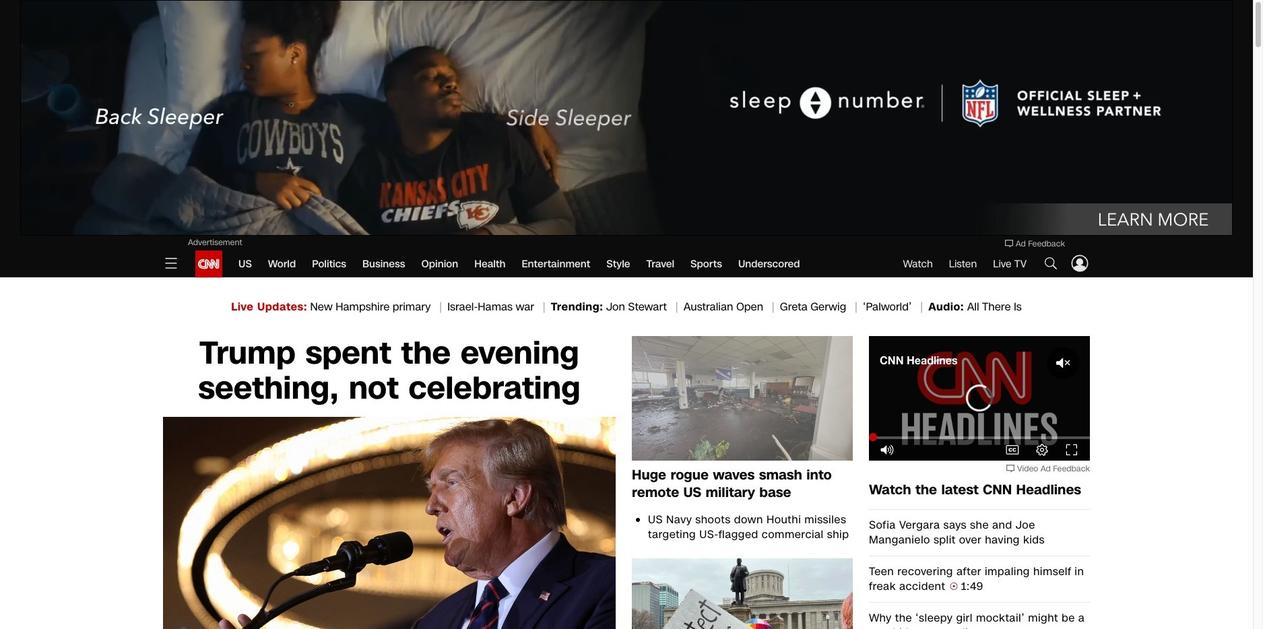 Task type: locate. For each thing, give the bounding box(es) containing it.
protesters advocating for transgender rights and healthcare stand outside of the ohio statehouse on wednesday, jan. 24, 2024, in columbus, ohio. the republican-dominated ohio state senate voted wednesday to override gop gov. mike dewine's veto of a gender-affirming care ban for minors and a ban that restricts transgender athletes' participation in girls and women's sports. (ap photo/patrick orsagos) image
[[632, 558, 853, 630]]

bar container element
[[870, 433, 1091, 442]]

user avatar image
[[1070, 253, 1091, 274]]

republican presidential candidate and former u.s. president donald trump speaks during his new hampshire presidential primary election night watch party, in nashua, new hampshire, u.s., january 23, 2024. reuters/mike segar image
[[163, 417, 616, 630]]

open menu icon image
[[163, 255, 179, 271]]



Task type: vqa. For each thing, say whether or not it's contained in the screenshot.
100,
no



Task type: describe. For each thing, give the bounding box(es) containing it.
bar container image
[[870, 433, 878, 442]]

video player region
[[870, 336, 1091, 461]]

search icon image
[[1043, 255, 1060, 271]]

operation roi recovery assesses damages to roi-namur infrastructure in kwajalein atoll, january 21, 2024. image
[[632, 336, 853, 461]]

progress bar slider
[[870, 433, 1091, 442]]



